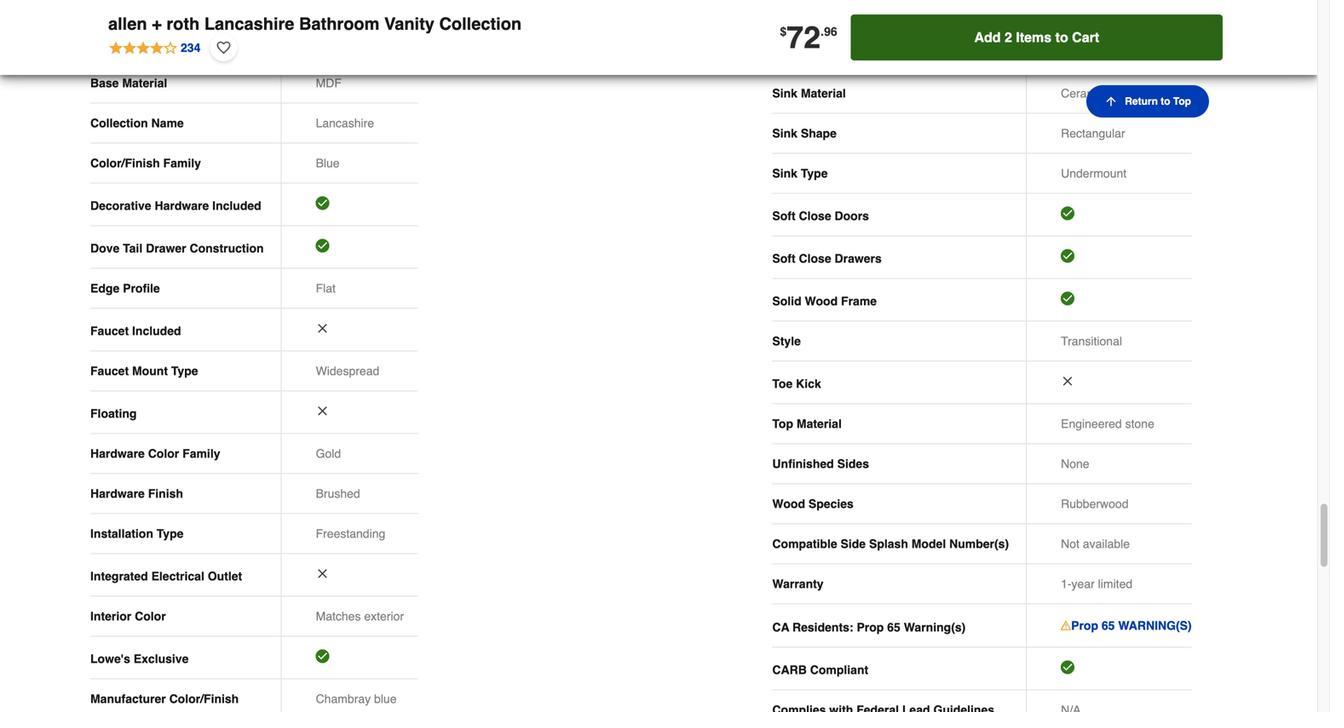 Task type: describe. For each thing, give the bounding box(es) containing it.
yes image for sink included
[[1062, 4, 1075, 17]]

faucet for faucet mount type
[[90, 364, 129, 378]]

doors
[[835, 209, 870, 223]]

heart outline image
[[217, 38, 231, 57]]

brushed
[[316, 487, 360, 501]]

close for drawers
[[799, 252, 832, 266]]

gold
[[316, 447, 341, 461]]

close for doors
[[799, 209, 832, 223]]

unfinished
[[773, 457, 834, 471]]

lowe's exclusive
[[90, 653, 189, 666]]

exterior
[[364, 610, 404, 624]]

1 vertical spatial family
[[183, 447, 220, 461]]

hardware for color
[[90, 447, 145, 461]]

exclusive
[[134, 653, 189, 666]]

ca residents: prop 65 warning(s)
[[773, 621, 966, 635]]

outlet
[[208, 570, 242, 584]]

hardware finish
[[90, 487, 183, 501]]

return
[[1126, 95, 1159, 107]]

floating
[[90, 407, 137, 421]]

installation
[[90, 527, 153, 541]]

yes image for dove tail drawer construction
[[316, 239, 330, 253]]

manufacturer color/finish
[[90, 693, 239, 706]]

to inside button
[[1056, 29, 1069, 45]]

not available
[[1062, 538, 1131, 551]]

sink shape
[[773, 127, 837, 140]]

toe
[[773, 377, 793, 391]]

warning(s)
[[904, 621, 966, 635]]

1 vertical spatial wood
[[773, 497, 806, 511]]

yes image for included
[[316, 197, 330, 210]]

ceramic
[[1062, 87, 1106, 100]]

0 vertical spatial hardware
[[155, 199, 209, 213]]

allen
[[108, 14, 147, 34]]

ca
[[773, 621, 790, 635]]

construction
[[190, 242, 264, 255]]

faucet for faucet included
[[90, 324, 129, 338]]

material for base material
[[122, 76, 167, 90]]

to inside button
[[1161, 95, 1171, 107]]

sink included
[[773, 6, 850, 20]]

yes image for carb compliant
[[1062, 661, 1075, 675]]

sink for sink type
[[773, 167, 798, 180]]

shape
[[801, 127, 837, 140]]

no image for electrical
[[316, 567, 330, 581]]

prop 65 warning(s)
[[1072, 619, 1192, 633]]

included for faucet included
[[132, 324, 181, 338]]

rubberwood
[[1062, 497, 1129, 511]]

year
[[1072, 578, 1095, 591]]

rectangular
[[1062, 127, 1126, 140]]

residents:
[[793, 621, 854, 635]]

bathroom
[[299, 14, 380, 34]]

type for sink type
[[801, 167, 828, 180]]

none
[[1062, 457, 1090, 471]]

flat
[[316, 282, 336, 295]]

0 horizontal spatial 65
[[888, 621, 901, 635]]

tail
[[123, 242, 143, 255]]

234
[[181, 41, 201, 54]]

side
[[841, 538, 866, 551]]

chambray blue
[[316, 693, 397, 706]]

sink for sink included
[[773, 6, 798, 20]]

1 vertical spatial type
[[171, 364, 198, 378]]

dove tail drawer construction
[[90, 242, 264, 255]]

carb
[[773, 664, 807, 677]]

234 button
[[108, 34, 202, 61]]

prop65 warning image
[[1062, 621, 1072, 631]]

model
[[912, 538, 947, 551]]

compliant
[[811, 664, 869, 677]]

interior
[[90, 610, 131, 624]]

finish
[[148, 487, 183, 501]]

2
[[1005, 29, 1013, 45]]

matches
[[316, 610, 361, 624]]

1 horizontal spatial prop
[[1072, 619, 1099, 633]]

sink location
[[773, 46, 851, 60]]

add
[[975, 29, 1001, 45]]

shelves
[[155, 36, 200, 50]]

top inside return to top button
[[1174, 95, 1192, 107]]

1 horizontal spatial color/finish
[[169, 693, 239, 706]]

4.1 stars image
[[108, 38, 202, 57]]

integrated
[[90, 570, 148, 584]]

hardware for finish
[[90, 487, 145, 501]]

splash
[[870, 538, 909, 551]]

manufacturer
[[90, 693, 166, 706]]

interior color
[[90, 610, 166, 624]]

base
[[90, 76, 119, 90]]

sink type
[[773, 167, 828, 180]]

72
[[787, 20, 821, 55]]

soft for soft close doors
[[773, 209, 796, 223]]

widespread
[[316, 364, 380, 378]]

return to top button
[[1087, 85, 1210, 118]]

prop 65 warning(s) link
[[1062, 618, 1192, 635]]

toe kick
[[773, 377, 822, 391]]

1-
[[1062, 578, 1072, 591]]

vanity
[[384, 14, 435, 34]]

available
[[1083, 538, 1131, 551]]

stone
[[1126, 417, 1155, 431]]

location
[[801, 46, 851, 60]]

sink for sink shape
[[773, 127, 798, 140]]

blue
[[374, 693, 397, 706]]

warranty
[[773, 578, 824, 591]]

freestanding
[[316, 527, 386, 541]]

profile
[[123, 282, 160, 295]]

lowe's
[[90, 653, 130, 666]]

dove
[[90, 242, 120, 255]]

center
[[1062, 46, 1097, 60]]

items
[[1017, 29, 1052, 45]]



Task type: locate. For each thing, give the bounding box(es) containing it.
0 horizontal spatial collection
[[90, 116, 148, 130]]

1 vertical spatial color/finish
[[169, 693, 239, 706]]

no image
[[316, 322, 330, 335], [1062, 375, 1075, 388], [316, 405, 330, 418], [316, 567, 330, 581]]

included for sink included
[[801, 6, 850, 20]]

color right the interior
[[135, 610, 166, 624]]

0 vertical spatial faucet
[[90, 324, 129, 338]]

$
[[780, 25, 787, 38]]

.
[[821, 25, 824, 38]]

4 sink from the top
[[773, 127, 798, 140]]

collection down base material
[[90, 116, 148, 130]]

wood right solid
[[805, 295, 838, 308]]

type down shape on the top right of the page
[[801, 167, 828, 180]]

no image up gold
[[316, 405, 330, 418]]

mdf
[[316, 76, 342, 90]]

no image up matches
[[316, 567, 330, 581]]

included
[[801, 6, 850, 20], [212, 199, 262, 213], [132, 324, 181, 338]]

2 vertical spatial type
[[157, 527, 184, 541]]

species
[[809, 497, 854, 511]]

1 vertical spatial soft
[[773, 252, 796, 266]]

warning(s)
[[1119, 619, 1192, 633]]

faucet down edge
[[90, 324, 129, 338]]

add 2 items to cart
[[975, 29, 1100, 45]]

drawers
[[835, 252, 882, 266]]

1 horizontal spatial to
[[1161, 95, 1171, 107]]

no image for included
[[316, 322, 330, 335]]

soft
[[773, 209, 796, 223], [773, 252, 796, 266]]

collection name
[[90, 116, 184, 130]]

installation type
[[90, 527, 184, 541]]

lancashire down the mdf
[[316, 116, 374, 130]]

hardware down floating
[[90, 447, 145, 461]]

1 sink from the top
[[773, 6, 798, 20]]

name
[[151, 116, 184, 130]]

edge profile
[[90, 282, 160, 295]]

color/finish
[[90, 156, 160, 170], [169, 693, 239, 706]]

chambray
[[316, 693, 371, 706]]

hardware up installation
[[90, 487, 145, 501]]

color for interior
[[135, 610, 166, 624]]

5 sink from the top
[[773, 167, 798, 180]]

soft up solid
[[773, 252, 796, 266]]

no image for kick
[[1062, 375, 1075, 388]]

3 sink from the top
[[773, 87, 798, 100]]

no image down flat on the left of page
[[316, 322, 330, 335]]

soft down sink type
[[773, 209, 796, 223]]

0 horizontal spatial prop
[[857, 621, 884, 635]]

sink left shape on the top right of the page
[[773, 127, 798, 140]]

undermount
[[1062, 167, 1127, 180]]

color/finish family
[[90, 156, 201, 170]]

sink down sink shape
[[773, 167, 798, 180]]

soft close drawers
[[773, 252, 882, 266]]

material down 234 button
[[122, 76, 167, 90]]

decorative hardware included
[[90, 199, 262, 213]]

1 horizontal spatial collection
[[439, 14, 522, 34]]

2 sink from the top
[[773, 46, 798, 60]]

close
[[799, 209, 832, 223], [799, 252, 832, 266]]

0 horizontal spatial yes image
[[316, 197, 330, 210]]

1 horizontal spatial top
[[1174, 95, 1192, 107]]

faucet
[[90, 324, 129, 338], [90, 364, 129, 378]]

edge
[[90, 282, 120, 295]]

2 soft from the top
[[773, 252, 796, 266]]

transitional
[[1062, 335, 1123, 348]]

0 vertical spatial to
[[1056, 29, 1069, 45]]

material for top material
[[797, 417, 842, 431]]

wood left the species
[[773, 497, 806, 511]]

material down location
[[801, 87, 846, 100]]

1 vertical spatial lancashire
[[316, 116, 374, 130]]

sink up sink shape
[[773, 87, 798, 100]]

2 vertical spatial hardware
[[90, 487, 145, 501]]

prop right residents:
[[857, 621, 884, 635]]

yes image
[[1062, 4, 1075, 17], [1062, 207, 1075, 220], [316, 239, 330, 253], [1062, 292, 1075, 306], [316, 650, 330, 664], [1062, 661, 1075, 675]]

material for sink material
[[801, 87, 846, 100]]

mount
[[132, 364, 168, 378]]

1 vertical spatial color
[[135, 610, 166, 624]]

collection
[[439, 14, 522, 34], [90, 116, 148, 130]]

faucet left mount
[[90, 364, 129, 378]]

adjustable
[[90, 36, 151, 50]]

number(s)
[[950, 538, 1010, 551]]

1 close from the top
[[799, 209, 832, 223]]

yes image for lowe's exclusive
[[316, 650, 330, 664]]

hardware up dove tail drawer construction
[[155, 199, 209, 213]]

carb compliant
[[773, 664, 869, 677]]

close left doors
[[799, 209, 832, 223]]

add 2 items to cart button
[[851, 14, 1223, 61]]

arrow up image
[[1105, 95, 1119, 108]]

1 horizontal spatial 65
[[1102, 619, 1116, 633]]

matches exterior
[[316, 610, 404, 624]]

0 horizontal spatial color/finish
[[90, 156, 160, 170]]

0 vertical spatial wood
[[805, 295, 838, 308]]

faucet included
[[90, 324, 181, 338]]

sink
[[773, 6, 798, 20], [773, 46, 798, 60], [773, 87, 798, 100], [773, 127, 798, 140], [773, 167, 798, 180]]

solid
[[773, 295, 802, 308]]

0 horizontal spatial to
[[1056, 29, 1069, 45]]

close down soft close doors
[[799, 252, 832, 266]]

material up unfinished sides
[[797, 417, 842, 431]]

to up center
[[1056, 29, 1069, 45]]

0 vertical spatial color/finish
[[90, 156, 160, 170]]

frame
[[842, 295, 877, 308]]

return to top
[[1126, 95, 1192, 107]]

prop down year at right bottom
[[1072, 619, 1099, 633]]

sink down $
[[773, 46, 798, 60]]

blue
[[316, 156, 340, 170]]

1 vertical spatial yes image
[[1062, 249, 1075, 263]]

1 vertical spatial faucet
[[90, 364, 129, 378]]

electrical
[[151, 570, 204, 584]]

included up construction
[[212, 199, 262, 213]]

yes image down the undermount on the right top
[[1062, 207, 1075, 220]]

0 vertical spatial close
[[799, 209, 832, 223]]

0 horizontal spatial lancashire
[[204, 14, 294, 34]]

color/finish down exclusive
[[169, 693, 239, 706]]

yes image for soft close doors
[[1062, 207, 1075, 220]]

color for hardware
[[148, 447, 179, 461]]

wood
[[805, 295, 838, 308], [773, 497, 806, 511]]

65 left warning(s)
[[888, 621, 901, 635]]

2 vertical spatial included
[[132, 324, 181, 338]]

lancashire up the heart outline icon
[[204, 14, 294, 34]]

$ 72 . 96
[[780, 20, 838, 55]]

engineered stone
[[1062, 417, 1155, 431]]

96
[[824, 25, 838, 38]]

roth
[[167, 14, 200, 34]]

top down toe
[[773, 417, 794, 431]]

2 faucet from the top
[[90, 364, 129, 378]]

0 vertical spatial type
[[801, 167, 828, 180]]

+
[[152, 14, 162, 34]]

1 vertical spatial collection
[[90, 116, 148, 130]]

hardware
[[155, 199, 209, 213], [90, 447, 145, 461], [90, 487, 145, 501]]

65 right prop65 warning icon
[[1102, 619, 1116, 633]]

decorative
[[90, 199, 151, 213]]

adjustable shelves
[[90, 36, 200, 50]]

0 horizontal spatial top
[[773, 417, 794, 431]]

type for installation type
[[157, 527, 184, 541]]

top material
[[773, 417, 842, 431]]

type down finish
[[157, 527, 184, 541]]

cart
[[1073, 29, 1100, 45]]

color/finish down collection name
[[90, 156, 160, 170]]

1 vertical spatial close
[[799, 252, 832, 266]]

0 vertical spatial included
[[801, 6, 850, 20]]

0 vertical spatial family
[[163, 156, 201, 170]]

yes image down matches
[[316, 650, 330, 664]]

0 vertical spatial collection
[[439, 14, 522, 34]]

lancashire
[[204, 14, 294, 34], [316, 116, 374, 130]]

sink up $
[[773, 6, 798, 20]]

color up finish
[[148, 447, 179, 461]]

sink material
[[773, 87, 846, 100]]

limited
[[1099, 578, 1133, 591]]

yes image up cart
[[1062, 4, 1075, 17]]

1 horizontal spatial lancashire
[[316, 116, 374, 130]]

0 vertical spatial soft
[[773, 209, 796, 223]]

included up "."
[[801, 6, 850, 20]]

1 vertical spatial hardware
[[90, 447, 145, 461]]

1 horizontal spatial yes image
[[1062, 249, 1075, 263]]

soft close doors
[[773, 209, 870, 223]]

2 horizontal spatial included
[[801, 6, 850, 20]]

1 horizontal spatial included
[[212, 199, 262, 213]]

compatible
[[773, 538, 838, 551]]

yes image for drawers
[[1062, 249, 1075, 263]]

base material
[[90, 76, 167, 90]]

sink for sink material
[[773, 87, 798, 100]]

2 close from the top
[[799, 252, 832, 266]]

type right mount
[[171, 364, 198, 378]]

sides
[[838, 457, 870, 471]]

1 soft from the top
[[773, 209, 796, 223]]

0 horizontal spatial included
[[132, 324, 181, 338]]

yes image down prop65 warning icon
[[1062, 661, 1075, 675]]

faucet mount type
[[90, 364, 198, 378]]

kick
[[796, 377, 822, 391]]

soft for soft close drawers
[[773, 252, 796, 266]]

0 vertical spatial yes image
[[316, 197, 330, 210]]

style
[[773, 335, 801, 348]]

to right return
[[1161, 95, 1171, 107]]

yes image
[[316, 197, 330, 210], [1062, 249, 1075, 263]]

family up finish
[[183, 447, 220, 461]]

top right return
[[1174, 95, 1192, 107]]

yes image for solid wood frame
[[1062, 292, 1075, 306]]

no image down transitional
[[1062, 375, 1075, 388]]

included up mount
[[132, 324, 181, 338]]

integrated electrical outlet
[[90, 570, 242, 584]]

1 vertical spatial to
[[1161, 95, 1171, 107]]

sink for sink location
[[773, 46, 798, 60]]

wood species
[[773, 497, 854, 511]]

collection right 'vanity'
[[439, 14, 522, 34]]

1 faucet from the top
[[90, 324, 129, 338]]

0 vertical spatial top
[[1174, 95, 1192, 107]]

family down the name
[[163, 156, 201, 170]]

yes image up transitional
[[1062, 292, 1075, 306]]

yes image up flat on the left of page
[[316, 239, 330, 253]]

0 vertical spatial color
[[148, 447, 179, 461]]

solid wood frame
[[773, 295, 877, 308]]

65
[[1102, 619, 1116, 633], [888, 621, 901, 635]]

0 vertical spatial lancashire
[[204, 14, 294, 34]]

1-year limited
[[1062, 578, 1133, 591]]

1 vertical spatial top
[[773, 417, 794, 431]]

1 vertical spatial included
[[212, 199, 262, 213]]



Task type: vqa. For each thing, say whether or not it's contained in the screenshot.
TO inside BUTTON
yes



